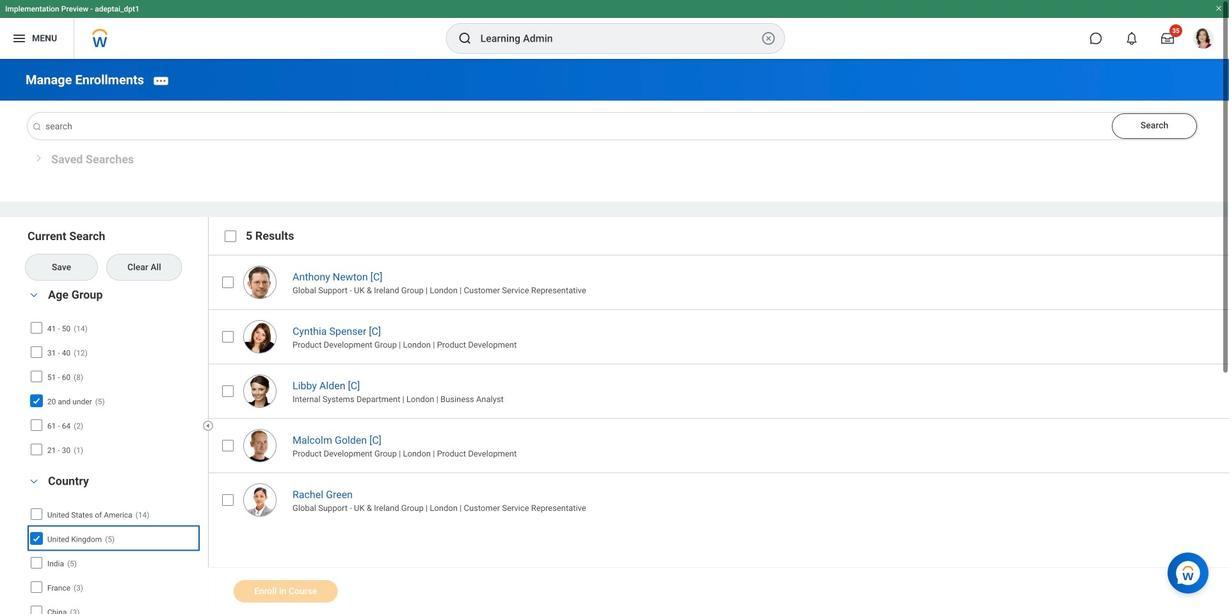 Task type: describe. For each thing, give the bounding box(es) containing it.
chevron down image for first "group" from the bottom of the filter search box on the left of the page
[[26, 477, 42, 486]]

inbox large image
[[1161, 32, 1174, 45]]

x circle image
[[761, 31, 776, 46]]

1 list item from the top
[[208, 255, 1229, 309]]

search image
[[32, 122, 42, 132]]

profile logan mcneil image
[[1193, 28, 1214, 51]]

3 list item from the top
[[208, 364, 1229, 418]]

tree for first "group" from the bottom of the filter search box on the left of the page
[[29, 503, 197, 614]]

Search Workday  search field
[[481, 24, 758, 53]]

5 list item from the top
[[208, 473, 1229, 527]]

notifications large image
[[1126, 32, 1138, 45]]

2 group from the top
[[26, 473, 202, 614]]

check small image
[[29, 393, 44, 409]]

2 list item from the top
[[208, 309, 1229, 364]]

check small image
[[29, 531, 44, 546]]



Task type: locate. For each thing, give the bounding box(es) containing it.
1 chevron down image from the top
[[26, 291, 42, 300]]

2 chevron down image from the top
[[26, 477, 42, 486]]

chevron down image for 2nd "group" from the bottom
[[26, 291, 42, 300]]

2 tree from the top
[[29, 503, 197, 614]]

chevron down image
[[26, 291, 42, 300], [26, 477, 42, 486]]

tree
[[29, 317, 197, 461], [29, 503, 197, 614]]

search image
[[457, 31, 473, 46]]

list item
[[208, 255, 1229, 309], [208, 309, 1229, 364], [208, 364, 1229, 418], [208, 418, 1229, 473], [208, 473, 1229, 527]]

1 vertical spatial tree
[[29, 503, 197, 614]]

1 group from the top
[[26, 286, 202, 463]]

0 vertical spatial chevron down image
[[26, 291, 42, 300]]

filter search field
[[26, 229, 210, 614]]

0 vertical spatial group
[[26, 286, 202, 463]]

1 vertical spatial group
[[26, 473, 202, 614]]

tree for 2nd "group" from the bottom
[[29, 317, 197, 461]]

group
[[26, 286, 202, 463], [26, 473, 202, 614]]

1 vertical spatial chevron down image
[[26, 477, 42, 486]]

banner
[[0, 0, 1229, 59]]

justify image
[[12, 31, 27, 46]]

close environment banner image
[[1215, 4, 1223, 12]]

main content
[[0, 59, 1229, 614]]

4 list item from the top
[[208, 418, 1229, 473]]

0 vertical spatial tree
[[29, 317, 197, 461]]

Manage Enrollments text field
[[28, 113, 1198, 140]]

1 tree from the top
[[29, 317, 197, 461]]

None search field
[[26, 113, 1198, 140]]



Task type: vqa. For each thing, say whether or not it's contained in the screenshot.
Mail icon
no



